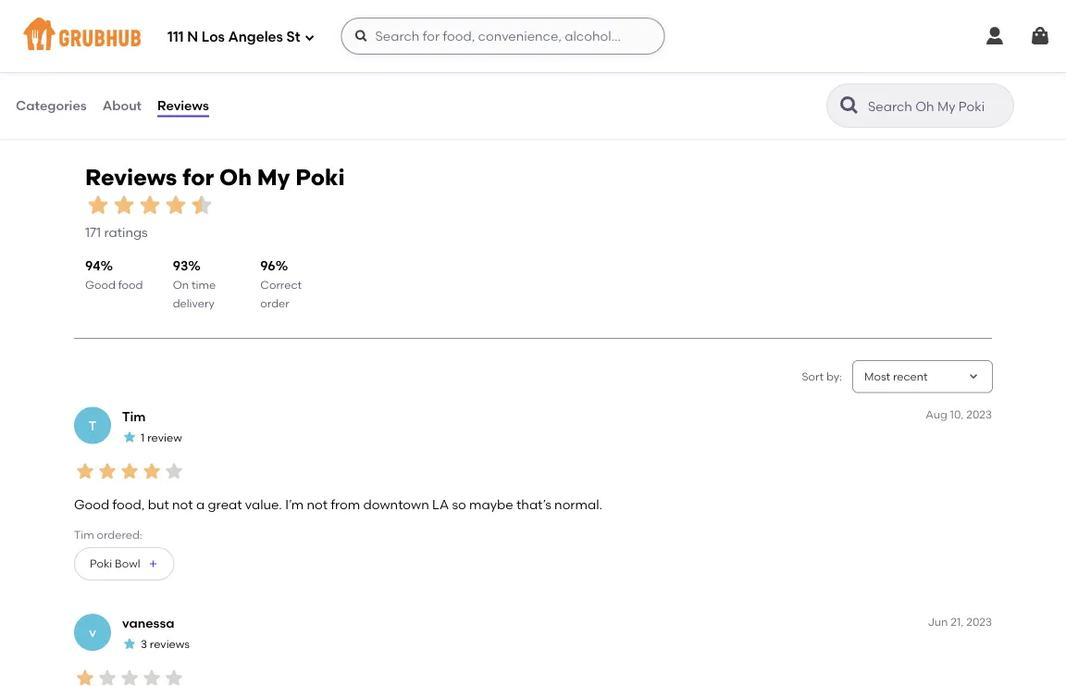 Task type: describe. For each thing, give the bounding box(es) containing it.
vanessa
[[122, 615, 175, 631]]

n
[[187, 29, 198, 45]]

great
[[208, 496, 242, 512]]

categories
[[16, 98, 87, 113]]

reviews button
[[157, 72, 210, 139]]

ratings for 171 ratings
[[104, 224, 148, 240]]

reviews for reviews for oh my poki
[[85, 164, 177, 190]]

2 not from the left
[[307, 496, 328, 512]]

96 correct order
[[260, 257, 302, 310]]

recent
[[893, 370, 928, 383]]

for
[[183, 164, 214, 190]]

pizza
[[432, 23, 459, 36]]

sort
[[802, 370, 824, 383]]

$3.49 delivery
[[707, 62, 779, 76]]

Search for food, convenience, alcohol... search field
[[341, 18, 665, 55]]

but
[[148, 496, 169, 512]]

25–40 for 24 ratings
[[406, 46, 438, 60]]

aug 10, 2023
[[926, 408, 993, 421]]

24
[[599, 66, 614, 82]]

most recent
[[865, 370, 928, 383]]

ordered:
[[97, 528, 142, 541]]

ratings for 283 ratings
[[918, 66, 962, 82]]

24 ratings
[[599, 66, 661, 82]]

v
[[89, 624, 96, 640]]

3 reviews
[[141, 638, 190, 651]]

2 horizontal spatial svg image
[[1030, 25, 1052, 47]]

aug
[[926, 408, 948, 421]]

1650
[[285, 66, 313, 82]]

oh
[[219, 164, 252, 190]]

171
[[85, 224, 101, 240]]

21,
[[951, 615, 964, 628]]

sort by:
[[802, 370, 843, 383]]

delivery for 93 on time delivery
[[173, 297, 215, 310]]

that's
[[517, 496, 552, 512]]

los
[[202, 29, 225, 45]]

min for 1650 ratings
[[140, 46, 160, 60]]

1 vertical spatial good
[[74, 496, 109, 512]]

ratings for 1650 ratings
[[316, 66, 360, 82]]

ratings for 24 ratings
[[617, 66, 661, 82]]

so
[[452, 496, 466, 512]]

search icon image
[[839, 94, 861, 117]]

plus icon image
[[148, 558, 159, 570]]

breakfast
[[131, 23, 182, 36]]

94 good food
[[85, 257, 143, 291]]

Sort by: field
[[865, 369, 928, 385]]

maybe
[[470, 496, 514, 512]]

my
[[257, 164, 290, 190]]

poki bowl
[[90, 557, 140, 570]]

time
[[192, 278, 216, 291]]

angeles
[[228, 29, 283, 45]]

$2.49
[[406, 62, 433, 76]]

0 vertical spatial poki
[[296, 164, 345, 190]]

delivery for 25–40 min $1.99 delivery
[[132, 62, 174, 76]]

283
[[893, 66, 915, 82]]

96
[[260, 257, 276, 273]]

171 ratings
[[85, 224, 148, 240]]

downtown
[[363, 496, 429, 512]]

st
[[287, 29, 300, 45]]

about button
[[102, 72, 143, 139]]

1
[[141, 431, 145, 444]]



Task type: locate. For each thing, give the bounding box(es) containing it.
ratings right 24
[[617, 66, 661, 82]]

delivery inside 93 on time delivery
[[173, 297, 215, 310]]

25–40 up $1.99
[[105, 46, 137, 60]]

ratings right 1650
[[316, 66, 360, 82]]

delivery right $2.49
[[436, 62, 477, 76]]

ratings right "171"
[[104, 224, 148, 240]]

food,
[[113, 496, 145, 512]]

delivery inside 25–40 min $1.99 delivery
[[132, 62, 174, 76]]

delivery for 25–40 min $2.49 delivery
[[436, 62, 477, 76]]

min inside 25–40 min $2.49 delivery
[[441, 46, 461, 60]]

1 25–40 from the left
[[105, 46, 137, 60]]

Search Oh My Poki search field
[[867, 97, 1008, 115]]

25–40
[[105, 46, 137, 60], [406, 46, 438, 60]]

0 vertical spatial 2023
[[967, 408, 993, 421]]

tim ordered:
[[74, 528, 142, 541]]

normal.
[[555, 496, 603, 512]]

poki bowl button
[[74, 547, 175, 581]]

94
[[85, 257, 101, 273]]

bowl
[[115, 557, 140, 570]]

order
[[260, 297, 290, 310]]

on
[[173, 278, 189, 291]]

delivery
[[132, 62, 174, 76], [436, 62, 477, 76], [737, 62, 779, 76], [173, 297, 215, 310]]

good up tim ordered:
[[74, 496, 109, 512]]

delivery right $3.49
[[737, 62, 779, 76]]

poki right my
[[296, 164, 345, 190]]

not right i'm
[[307, 496, 328, 512]]

good food, but not a great value. i'm not from downtown la so maybe that's normal.
[[74, 496, 603, 512]]

caret down icon image
[[967, 369, 981, 384]]

reviews for reviews
[[157, 98, 209, 113]]

correct
[[260, 278, 302, 291]]

poki left bowl
[[90, 557, 112, 570]]

2023 right 10,
[[967, 408, 993, 421]]

main navigation navigation
[[0, 0, 1067, 72]]

10,
[[951, 408, 964, 421]]

jun 21, 2023
[[928, 615, 993, 628]]

good inside 94 good food
[[85, 278, 116, 291]]

0 horizontal spatial poki
[[90, 557, 112, 570]]

delivery inside 25–40 min $2.49 delivery
[[436, 62, 477, 76]]

reviews
[[150, 638, 190, 651]]

1 horizontal spatial poki
[[296, 164, 345, 190]]

2 min from the left
[[441, 46, 461, 60]]

1 horizontal spatial svg image
[[984, 25, 1006, 47]]

not left a
[[172, 496, 193, 512]]

tim for tim ordered:
[[74, 528, 94, 541]]

0 vertical spatial good
[[85, 278, 116, 291]]

subscription pass image
[[406, 23, 425, 37]]

la
[[432, 496, 449, 512]]

0 horizontal spatial min
[[140, 46, 160, 60]]

111 n los angeles st
[[168, 29, 300, 45]]

min inside 25–40 min $1.99 delivery
[[140, 46, 160, 60]]

2023 for vanessa
[[967, 615, 993, 628]]

1 horizontal spatial tim
[[122, 408, 146, 424]]

25–40 inside 25–40 min $2.49 delivery
[[406, 46, 438, 60]]

poki
[[296, 164, 345, 190], [90, 557, 112, 570]]

0 horizontal spatial tim
[[74, 528, 94, 541]]

25–40 inside 25–40 min $1.99 delivery
[[105, 46, 137, 60]]

1 vertical spatial poki
[[90, 557, 112, 570]]

reviews for oh my poki
[[85, 164, 345, 190]]

categories button
[[15, 72, 88, 139]]

1 min from the left
[[140, 46, 160, 60]]

svg image
[[984, 25, 1006, 47], [1030, 25, 1052, 47], [354, 29, 369, 44]]

1 not from the left
[[172, 496, 193, 512]]

tim
[[122, 408, 146, 424], [74, 528, 94, 541]]

1 horizontal spatial 25–40
[[406, 46, 438, 60]]

good down 94
[[85, 278, 116, 291]]

0 horizontal spatial 25–40
[[105, 46, 137, 60]]

from
[[331, 496, 360, 512]]

25–40 up $2.49
[[406, 46, 438, 60]]

t
[[89, 418, 97, 433]]

good
[[85, 278, 116, 291], [74, 496, 109, 512]]

$3.49
[[707, 62, 734, 76]]

value.
[[245, 496, 282, 512]]

1 horizontal spatial min
[[441, 46, 461, 60]]

1 horizontal spatial not
[[307, 496, 328, 512]]

3
[[141, 638, 147, 651]]

2 2023 from the top
[[967, 615, 993, 628]]

by:
[[827, 370, 843, 383]]

2023 right 21, on the bottom right of the page
[[967, 615, 993, 628]]

0 vertical spatial tim
[[122, 408, 146, 424]]

subscription pass image
[[105, 23, 123, 37]]

reviews right "about"
[[157, 98, 209, 113]]

min
[[140, 46, 160, 60], [441, 46, 461, 60]]

$1.99
[[105, 62, 130, 76]]

jun
[[928, 615, 949, 628]]

min down breakfast
[[140, 46, 160, 60]]

tim left the ordered:
[[74, 528, 94, 541]]

ratings up search oh my poki search field
[[918, 66, 962, 82]]

111
[[168, 29, 184, 45]]

delivery down time
[[173, 297, 215, 310]]

food
[[118, 278, 143, 291]]

25–40 min $1.99 delivery
[[105, 46, 174, 76]]

min for 24 ratings
[[441, 46, 461, 60]]

93 on time delivery
[[173, 257, 216, 310]]

0 vertical spatial reviews
[[157, 98, 209, 113]]

1 vertical spatial tim
[[74, 528, 94, 541]]

0 horizontal spatial not
[[172, 496, 193, 512]]

1 2023 from the top
[[967, 408, 993, 421]]

1 vertical spatial reviews
[[85, 164, 177, 190]]

reviews up 171 ratings
[[85, 164, 177, 190]]

not
[[172, 496, 193, 512], [307, 496, 328, 512]]

ratings
[[316, 66, 360, 82], [617, 66, 661, 82], [918, 66, 962, 82], [104, 224, 148, 240]]

delivery right $1.99
[[132, 62, 174, 76]]

1 review
[[141, 431, 182, 444]]

2023
[[967, 408, 993, 421], [967, 615, 993, 628]]

25–40 for 1650 ratings
[[105, 46, 137, 60]]

283 ratings
[[893, 66, 962, 82]]

most
[[865, 370, 891, 383]]

poki inside button
[[90, 557, 112, 570]]

min down 'pizza'
[[441, 46, 461, 60]]

1650 ratings
[[285, 66, 360, 82]]

tim up the 1
[[122, 408, 146, 424]]

reviews inside button
[[157, 98, 209, 113]]

2 25–40 from the left
[[406, 46, 438, 60]]

1 vertical spatial 2023
[[967, 615, 993, 628]]

star icon image
[[330, 45, 345, 60], [345, 45, 360, 60], [587, 45, 602, 60], [602, 45, 616, 60], [616, 45, 631, 60], [631, 45, 646, 60], [631, 45, 646, 60], [646, 45, 661, 60], [85, 192, 111, 218], [111, 192, 137, 218], [137, 192, 163, 218], [163, 192, 189, 218], [189, 192, 215, 218], [189, 192, 215, 218], [122, 430, 137, 444], [74, 460, 96, 483], [96, 460, 119, 483], [119, 460, 141, 483], [141, 460, 163, 483], [163, 460, 185, 483], [122, 636, 137, 651], [74, 667, 96, 686], [96, 667, 119, 686], [119, 667, 141, 686], [141, 667, 163, 686], [163, 667, 185, 686]]

2023 for tim
[[967, 408, 993, 421]]

svg image
[[304, 32, 315, 43]]

93
[[173, 257, 188, 273]]

25–40 min $2.49 delivery
[[406, 46, 477, 76]]

review
[[147, 431, 182, 444]]

about
[[102, 98, 142, 113]]

tim for tim
[[122, 408, 146, 424]]

reviews
[[157, 98, 209, 113], [85, 164, 177, 190]]

0 horizontal spatial svg image
[[354, 29, 369, 44]]

a
[[196, 496, 205, 512]]

i'm
[[285, 496, 304, 512]]



Task type: vqa. For each thing, say whether or not it's contained in the screenshot.


